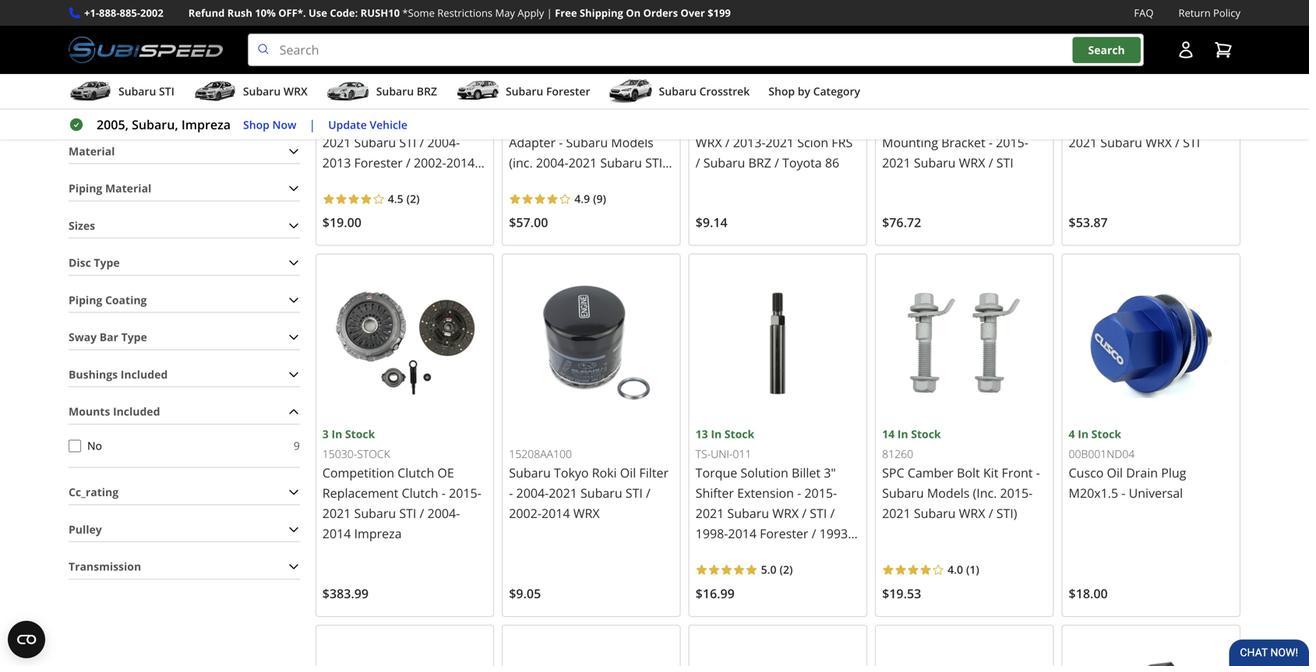 Task type: vqa. For each thing, say whether or not it's contained in the screenshot.
3
yes



Task type: describe. For each thing, give the bounding box(es) containing it.
hella
[[882, 93, 912, 110]]

oe
[[437, 465, 454, 481]]

12 in stock 44022aa123 subaru / toyota oem donut gasket - 2015-2021 subaru wrx / 2013-2021 scion frs / subaru brz / toyota 86
[[696, 56, 858, 171]]

shop for shop by category
[[768, 84, 795, 99]]

subaru inside dropdown button
[[118, 84, 156, 99]]

- inside 3 in stock 15030-stock competition clutch oe replacement clutch - 2015- 2021 subaru sti / 2004- 2014 impreza
[[442, 485, 446, 502]]

shop for shop now
[[243, 117, 270, 132]]

brake
[[1069, 114, 1102, 130]]

+1-888-885-2002 link
[[84, 5, 163, 21]]

scion inside 13 in stock ts-uni-011 torque solution billet 3" shifter extension - 2015- 2021 subaru wrx / sti / 1998-2014 forester / 1993- 2014 impreza / 2013-2016 scion fr-s / 2013-2020 subaru brz / 2017-2019 toyota 86
[[696, 566, 727, 583]]

downpipe inside 50 in stock 028001 grimmspeed turbo to downpipe gasket - 2015- 2021 subaru sti / 2004- 2013 forester / 2002-2014 impreza
[[322, 114, 382, 130]]

subaru inside dropdown button
[[243, 84, 281, 99]]

0 vertical spatial clutch
[[398, 465, 434, 481]]

no
[[87, 438, 102, 453]]

disc type button
[[69, 251, 300, 275]]

a subaru brz thumbnail image image
[[326, 80, 370, 103]]

oem
[[791, 93, 819, 110]]

subaru down roki
[[581, 485, 622, 502]]

front
[[1002, 465, 1033, 481]]

subaru up wrx)
[[600, 154, 642, 171]]

00b001nd04
[[1069, 446, 1135, 461]]

50 in stock
[[882, 56, 941, 70]]

off*.
[[278, 6, 306, 20]]

material inside dropdown button
[[69, 144, 115, 158]]

2021 inside 50 in stock 077046 grimmspeed stock downpipe to 3inch exhaust adapter - subaru models (inc. 2004-2021 subaru sti / 2002-2014 wrx)
[[568, 154, 597, 171]]

/ inside 14 in stock 81260 spc camber bolt kit front - subaru models (inc. 2015- 2021 subaru wrx / sti)
[[989, 505, 993, 522]]

impreza inside 50 in stock 028001 grimmspeed turbo to downpipe gasket - 2015- 2021 subaru sti / 2004- 2013 forester / 2002-2014 impreza
[[322, 175, 370, 191]]

grimmspeed turbo heat shield v2 ceramic coated - 2015-2021 subaru sti / 2004-2008 forester / 2002-2014 impreza image
[[1069, 632, 1233, 666]]

$383.99
[[322, 585, 369, 602]]

(inc.
[[973, 485, 997, 502]]

update
[[328, 117, 367, 132]]

2015- inside 14 in stock 81260 spc camber bolt kit front - subaru models (inc. 2015- 2021 subaru wrx / sti)
[[1000, 485, 1033, 502]]

No button
[[69, 440, 81, 452]]

888-
[[99, 6, 120, 20]]

stock up 3inch
[[589, 93, 620, 110]]

shop now
[[243, 117, 296, 132]]

subaru tokyo roki oil filter - 2004-2021 subaru sti / 2002-2014 wrx image
[[509, 261, 674, 426]]

1 vertical spatial toyota
[[782, 154, 822, 171]]

stoptech stainless steel brake lines (front) - 2015-2021 subaru wrx / sti image
[[1069, 0, 1233, 55]]

50 for grimmspeed turbo to downpipe gasket - 2015- 2021 subaru sti / 2004- 2013 forester / 2002-2014 impreza
[[322, 56, 335, 70]]

2014 up fr-
[[728, 525, 757, 542]]

models inside 14 in stock 81260 spc camber bolt kit front - subaru models (inc. 2015- 2021 subaru wrx / sti)
[[927, 485, 970, 502]]

stainless
[[1126, 93, 1177, 110]]

86 inside 13 in stock ts-uni-011 torque solution billet 3" shifter extension - 2015- 2021 subaru wrx / sti / 1998-2014 forester / 1993- 2014 impreza / 2013-2016 scion fr-s / 2013-2020 subaru brz / 2017-2019 toyota 86
[[738, 606, 753, 623]]

2 for forester
[[410, 191, 416, 206]]

faq link
[[1134, 5, 1154, 21]]

subaru down 44022aa123
[[696, 93, 737, 110]]

wrx inside 12 in stock 44022aa123 subaru / toyota oem donut gasket - 2015-2021 subaru wrx / 2013-2021 scion frs / subaru brz / toyota 86
[[696, 134, 722, 151]]

impreza down a subaru wrx thumbnail image at the left top of page
[[181, 116, 231, 133]]

torque
[[696, 465, 737, 481]]

2013- inside 12 in stock 44022aa123 subaru / toyota oem donut gasket - 2015-2021 subaru wrx / 2013-2021 scion frs / subaru brz / toyota 86
[[733, 134, 766, 151]]

brz inside 13 in stock ts-uni-011 torque solution billet 3" shifter extension - 2015- 2021 subaru wrx / sti / 1998-2014 forester / 1993- 2014 impreza / 2013-2016 scion fr-s / 2013-2020 subaru brz / 2017-2019 toyota 86
[[741, 586, 763, 603]]

in for competition clutch oe replacement clutch - 2015- 2021 subaru sti / 2004- 2014 impreza
[[331, 427, 342, 442]]

gasket inside 50 in stock 028001 grimmspeed turbo to downpipe gasket - 2015- 2021 subaru sti / 2004- 2013 forester / 2002-2014 impreza
[[385, 114, 425, 130]]

2 vertical spatial 2013-
[[766, 566, 798, 583]]

in for torque solution billet 3" shifter extension - 2015- 2021 subaru wrx / sti / 1998-2014 forester / 1993- 2014 impreza / 2013-2016 scion fr-s / 2013-2020 subaru brz / 2017-2019 toyota 86
[[711, 427, 722, 442]]

sti inside 50 in stock 028001 grimmspeed turbo to downpipe gasket - 2015- 2021 subaru sti / 2004- 2013 forester / 2002-2014 impreza
[[399, 134, 416, 151]]

stock for subaru / toyota oem donut gasket - 2015-2021 subaru wrx / 2013-2021 scion frs / subaru brz / toyota 86
[[724, 56, 754, 70]]

grimmspeed for downpipe
[[322, 93, 399, 110]]

sti inside 3 in stock 15030-stock competition clutch oe replacement clutch - 2015- 2021 subaru sti / 2004- 2014 impreza
[[399, 505, 416, 522]]

coating
[[105, 292, 147, 307]]

2014 inside 15208aa100 subaru tokyo roki oil filter - 2004-2021 subaru sti / 2002-2014 wrx
[[542, 505, 570, 522]]

turbo
[[402, 93, 437, 110]]

camber
[[908, 465, 954, 481]]

toyota inside 13 in stock ts-uni-011 torque solution billet 3" shifter extension - 2015- 2021 subaru wrx / sti / 1998-2014 forester / 1993- 2014 impreza / 2013-2016 scion fr-s / 2013-2020 subaru brz / 2017-2019 toyota 86
[[696, 606, 735, 623]]

( right 4.0
[[966, 562, 970, 577]]

subaru down 'extension'
[[727, 505, 769, 522]]

2016
[[818, 546, 847, 562]]

horns
[[915, 93, 950, 110]]

wrx inside 15208aa100 subaru tokyo roki oil filter - 2004-2021 subaru sti / 2002-2014 wrx
[[573, 505, 600, 522]]

$9.05
[[509, 585, 541, 602]]

- inside 15208aa100 subaru tokyo roki oil filter - 2004-2021 subaru sti / 2002-2014 wrx
[[509, 485, 513, 502]]

- inside stoptech stainless steel brake lines (front) - 2015- 2021 subaru wrx / sti
[[1181, 114, 1185, 130]]

sti inside 15208aa100 subaru tokyo roki oil filter - 2004-2021 subaru sti / 2002-2014 wrx
[[626, 485, 643, 502]]

028001
[[322, 75, 360, 90]]

- inside 14 in stock 81260 spc camber bolt kit front - subaru models (inc. 2015- 2021 subaru wrx / sti)
[[1036, 465, 1040, 481]]

a subaru forester thumbnail image image
[[456, 80, 499, 103]]

to inside 50 in stock 077046 grimmspeed stock downpipe to 3inch exhaust adapter - subaru models (inc. 2004-2021 subaru sti / 2002-2014 wrx)
[[571, 114, 583, 130]]

exhaust
[[621, 114, 668, 130]]

shipping
[[580, 6, 623, 20]]

included for bushings included
[[121, 367, 168, 382]]

2002
[[140, 6, 163, 20]]

piping for piping coating
[[69, 292, 102, 307]]

2004- inside 3 in stock 15030-stock competition clutch oe replacement clutch - 2015- 2021 subaru sti / 2004- 2014 impreza
[[427, 505, 460, 522]]

grimmspeed for to
[[509, 93, 585, 110]]

in up hella
[[897, 56, 908, 70]]

bolt
[[957, 465, 980, 481]]

$199
[[708, 6, 731, 20]]

2005,
[[97, 116, 129, 133]]

roki
[[592, 465, 617, 481]]

policy
[[1213, 6, 1240, 20]]

- inside 12 in stock 44022aa123 subaru / toyota oem donut gasket - 2015-2021 subaru wrx / 2013-2021 scion frs / subaru brz / toyota 86
[[739, 114, 743, 130]]

brotie
[[961, 114, 996, 130]]

sti)
[[996, 505, 1017, 522]]

- inside 13 in stock ts-uni-011 torque solution billet 3" shifter extension - 2015- 2021 subaru wrx / sti / 1998-2014 forester / 1993- 2014 impreza / 2013-2016 scion fr-s / 2013-2020 subaru brz / 2017-2019 toyota 86
[[797, 485, 801, 502]]

in for spc camber bolt kit front - subaru models (inc. 2015- 2021 subaru wrx / sti)
[[897, 427, 908, 442]]

2002- inside 15208aa100 subaru tokyo roki oil filter - 2004-2021 subaru sti / 2002-2014 wrx
[[509, 505, 542, 522]]

$18.00
[[1069, 585, 1108, 602]]

in for subaru / toyota oem donut gasket - 2015-2021 subaru wrx / 2013-2021 scion frs / subaru brz / toyota 86
[[711, 56, 722, 70]]

tokyo
[[554, 465, 589, 481]]

50 for grimmspeed stock downpipe to 3inch exhaust adapter - subaru models (inc. 2004-2021 subaru sti / 2002-2014 wrx)
[[509, 56, 521, 70]]

/ inside hella horns with grimmspeed brotie mounting bracket  - 2015- 2021 subaru wrx / sti
[[989, 154, 993, 171]]

pulley button
[[69, 518, 300, 542]]

competition
[[322, 465, 394, 481]]

billet
[[792, 465, 821, 481]]

2014 inside 50 in stock 028001 grimmspeed turbo to downpipe gasket - 2015- 2021 subaru sti / 2004- 2013 forester / 2002-2014 impreza
[[446, 154, 475, 171]]

m20x1.5
[[1069, 485, 1118, 502]]

transmission
[[69, 559, 141, 574]]

- inside 4 in stock 00b001nd04 cusco oil drain plug m20x1.5 - universal
[[1121, 485, 1125, 502]]

50 in stock 077046 grimmspeed stock downpipe to 3inch exhaust adapter - subaru models (inc. 2004-2021 subaru sti / 2002-2014 wrx)
[[509, 56, 670, 191]]

may
[[495, 6, 515, 20]]

subaru inside 50 in stock 028001 grimmspeed turbo to downpipe gasket - 2015- 2021 subaru sti / 2004- 2013 forester / 2002-2014 impreza
[[354, 134, 396, 151]]

disc
[[69, 255, 91, 270]]

2021 inside hella horns with grimmspeed brotie mounting bracket  - 2015- 2021 subaru wrx / sti
[[882, 154, 911, 171]]

2014 down 1998-
[[696, 546, 724, 562]]

sway bar type
[[69, 330, 147, 345]]

cc_rating
[[69, 485, 119, 500]]

1 vertical spatial 2013-
[[786, 546, 818, 562]]

bar
[[100, 330, 118, 345]]

) for 1998-
[[789, 562, 793, 577]]

plug
[[1161, 465, 1186, 481]]

wrx inside dropdown button
[[284, 84, 308, 99]]

s
[[748, 566, 755, 583]]

brz inside dropdown button
[[417, 84, 437, 99]]

$76.72
[[882, 214, 921, 231]]

/ inside 15208aa100 subaru tokyo roki oil filter - 2004-2021 subaru sti / 2002-2014 wrx
[[646, 485, 651, 502]]

2004- inside 15208aa100 subaru tokyo roki oil filter - 2004-2021 subaru sti / 2002-2014 wrx
[[516, 485, 549, 502]]

sway bar type button
[[69, 325, 300, 349]]

category
[[813, 84, 860, 99]]

subaru up vehicle
[[376, 84, 414, 99]]

( for 2014
[[406, 191, 410, 206]]

14
[[882, 427, 895, 442]]

return policy link
[[1179, 5, 1240, 21]]

) for 2014
[[416, 191, 420, 206]]

2004- inside 50 in stock 028001 grimmspeed turbo to downpipe gasket - 2015- 2021 subaru sti / 2004- 2013 forester / 2002-2014 impreza
[[427, 134, 460, 151]]

1
[[970, 562, 976, 577]]

wrx inside hella horns with grimmspeed brotie mounting bracket  - 2015- 2021 subaru wrx / sti
[[959, 154, 985, 171]]

gasket inside 12 in stock 44022aa123 subaru / toyota oem donut gasket - 2015-2021 subaru wrx / 2013-2021 scion frs / subaru brz / toyota 86
[[696, 114, 735, 130]]

stock for grimmspeed turbo to downpipe gasket - 2015- 2021 subaru sti / 2004- 2013 forester / 2002-2014 impreza
[[351, 56, 381, 70]]

adapter
[[509, 134, 556, 151]]

885-
[[120, 6, 140, 20]]

subispeed logo image
[[69, 34, 223, 66]]

15208aa100
[[509, 446, 572, 461]]

2002- inside 50 in stock 028001 grimmspeed turbo to downpipe gasket - 2015- 2021 subaru sti / 2004- 2013 forester / 2002-2014 impreza
[[414, 154, 446, 171]]

replacement
[[322, 485, 398, 502]]

4.0
[[948, 562, 963, 577]]

$57.00
[[509, 214, 548, 231]]

spc camber bolt kit front - subaru models (inc. 2015-2021 subaru wrx / sti) image
[[882, 261, 1047, 426]]

ts-
[[696, 446, 711, 461]]

refund
[[188, 6, 225, 20]]

subaru down 3inch
[[566, 134, 608, 151]]

piping coating button
[[69, 288, 300, 312]]

search input field
[[248, 34, 1144, 66]]

0 vertical spatial toyota
[[748, 93, 788, 110]]

( for 1998-
[[780, 562, 783, 577]]

3 in stock 15030-stock competition clutch oe replacement clutch - 2015- 2021 subaru sti / 2004- 2014 impreza
[[322, 427, 481, 542]]

subaru brz button
[[326, 77, 437, 108]]

pulley
[[69, 522, 102, 537]]

2004- inside 50 in stock 077046 grimmspeed stock downpipe to 3inch exhaust adapter - subaru models (inc. 2004-2021 subaru sti / 2002-2014 wrx)
[[536, 154, 568, 171]]

86 inside 12 in stock 44022aa123 subaru / toyota oem donut gasket - 2015-2021 subaru wrx / 2013-2021 scion frs / subaru brz / toyota 86
[[825, 154, 839, 171]]

in for grimmspeed turbo to downpipe gasket - 2015- 2021 subaru sti / 2004- 2013 forester / 2002-2014 impreza
[[338, 56, 349, 70]]

stock for grimmspeed stock downpipe to 3inch exhaust adapter - subaru models (inc. 2004-2021 subaru sti / 2002-2014 wrx)
[[538, 56, 568, 70]]

/ inside stoptech stainless steel brake lines (front) - 2015- 2021 subaru wrx / sti
[[1175, 134, 1180, 151]]

3 50 from the left
[[882, 56, 895, 70]]

donut
[[822, 93, 858, 110]]

bushings
[[69, 367, 118, 382]]

stock for spc camber bolt kit front - subaru models (inc. 2015- 2021 subaru wrx / sti)
[[911, 427, 941, 442]]

impreza inside 3 in stock 15030-stock competition clutch oe replacement clutch - 2015- 2021 subaru sti / 2004- 2014 impreza
[[354, 525, 402, 542]]

apply
[[518, 6, 544, 20]]

button image
[[1177, 41, 1195, 59]]

2005, subaru, impreza
[[97, 116, 231, 133]]

subaru down 12
[[659, 84, 696, 99]]



Task type: locate. For each thing, give the bounding box(es) containing it.
sti inside 50 in stock 077046 grimmspeed stock downpipe to 3inch exhaust adapter - subaru models (inc. 2004-2021 subaru sti / 2002-2014 wrx)
[[645, 154, 662, 171]]

grimmspeed
[[322, 93, 399, 110], [509, 93, 585, 110]]

0 vertical spatial 2013-
[[733, 134, 766, 151]]

- right the front
[[1036, 465, 1040, 481]]

1 vertical spatial models
[[927, 485, 970, 502]]

2 vertical spatial brz
[[741, 586, 763, 603]]

5.0
[[761, 562, 776, 577]]

wrx down (front)
[[1145, 134, 1172, 151]]

subaru right a subaru forester thumbnail image
[[506, 84, 543, 99]]

stock for competition clutch oe replacement clutch - 2015- 2021 subaru sti / 2004- 2014 impreza
[[345, 427, 375, 442]]

2013- up '2017-'
[[766, 566, 798, 583]]

0 vertical spatial material
[[69, 144, 115, 158]]

grimmspeed down 077046
[[509, 93, 585, 110]]

2013-
[[733, 134, 766, 151], [786, 546, 818, 562], [766, 566, 798, 583]]

forester
[[546, 84, 590, 99], [354, 154, 403, 171], [760, 525, 808, 542]]

extension
[[737, 485, 794, 502]]

subaru up "shop now"
[[243, 84, 281, 99]]

2021 inside 14 in stock 81260 spc camber bolt kit front - subaru models (inc. 2015- 2021 subaru wrx / sti)
[[882, 505, 911, 522]]

( right 4.5
[[406, 191, 410, 206]]

- inside hella horns with grimmspeed brotie mounting bracket  - 2015- 2021 subaru wrx / sti
[[989, 134, 993, 151]]

now
[[272, 117, 296, 132]]

a subaru sti thumbnail image image
[[69, 80, 112, 103]]

4 in stock 00b001nd04 cusco oil drain plug m20x1.5 - universal
[[1069, 427, 1186, 502]]

9
[[596, 191, 603, 206], [294, 438, 300, 453]]

bracket
[[941, 134, 985, 151]]

2 50 from the left
[[509, 56, 521, 70]]

forester up 5.0 ( 2 ) at the right of the page
[[760, 525, 808, 542]]

a subaru wrx thumbnail image image
[[193, 80, 237, 103]]

subaru / toyota oem donut  gasket - 2015-2021 subaru wrx / 2013-2021 scion frs / subaru brz / toyota 86 image
[[696, 0, 860, 55]]

stock up 00b001nd04
[[1091, 427, 1121, 442]]

0 horizontal spatial 50
[[322, 56, 335, 70]]

subaru down 'replacement'
[[354, 505, 396, 522]]

stock
[[357, 446, 390, 461]]

0 horizontal spatial to
[[440, 93, 452, 110]]

2 for /
[[783, 562, 789, 577]]

2015-
[[435, 114, 468, 130], [746, 114, 779, 130], [1188, 114, 1221, 130], [996, 134, 1028, 151], [449, 485, 481, 502], [1000, 485, 1033, 502], [804, 485, 837, 502]]

sizes button
[[69, 214, 300, 238]]

toyota left oem
[[748, 93, 788, 110]]

impreza down 'replacement'
[[354, 525, 402, 542]]

0 vertical spatial brz
[[417, 84, 437, 99]]

1 vertical spatial clutch
[[402, 485, 438, 502]]

2020
[[798, 566, 827, 583]]

forester inside 13 in stock ts-uni-011 torque solution billet 3" shifter extension - 2015- 2021 subaru wrx / sti / 1998-2014 forester / 1993- 2014 impreza / 2013-2016 scion fr-s / 2013-2020 subaru brz / 2017-2019 toyota 86
[[760, 525, 808, 542]]

0 vertical spatial models
[[611, 134, 654, 151]]

1 vertical spatial 2
[[783, 562, 789, 577]]

1 horizontal spatial models
[[927, 485, 970, 502]]

50 inside 50 in stock 028001 grimmspeed turbo to downpipe gasket - 2015- 2021 subaru sti / 2004- 2013 forester / 2002-2014 impreza
[[322, 56, 335, 70]]

in right 12
[[711, 56, 722, 70]]

forester inside 50 in stock 028001 grimmspeed turbo to downpipe gasket - 2015- 2021 subaru sti / 2004- 2013 forester / 2002-2014 impreza
[[354, 154, 403, 171]]

in for grimmspeed stock downpipe to 3inch exhaust adapter - subaru models (inc. 2004-2021 subaru sti / 2002-2014 wrx)
[[524, 56, 535, 70]]

( right 5.0
[[780, 562, 783, 577]]

toyota
[[748, 93, 788, 110], [782, 154, 822, 171], [696, 606, 735, 623]]

- inside 50 in stock 028001 grimmspeed turbo to downpipe gasket - 2015- 2021 subaru sti / 2004- 2013 forester / 2002-2014 impreza
[[428, 114, 432, 130]]

subaru down donut
[[810, 114, 852, 130]]

subaru down spc
[[882, 485, 924, 502]]

included
[[121, 367, 168, 382], [113, 404, 160, 419]]

in up 028001
[[338, 56, 349, 70]]

2 vertical spatial toyota
[[696, 606, 735, 623]]

torque solution turbo oil feed line kit - 2015-2021 subaru sti / 1998-2013 forester / 1993-2014 impreza image
[[696, 632, 860, 666]]

subaru down 'update vehicle' button
[[354, 134, 396, 151]]

grimmspeed stock downpipe to 3inch exhaust adapter - subaru models (inc. 2004-2021 subaru sti / 2002-2014 wrx) image
[[509, 0, 674, 55]]

subaru forester button
[[456, 77, 590, 108]]

2015- down crosstrek
[[746, 114, 779, 130]]

12
[[696, 56, 708, 70]]

2004- down adapter
[[536, 154, 568, 171]]

+1-
[[84, 6, 99, 20]]

downpipe inside 50 in stock 077046 grimmspeed stock downpipe to 3inch exhaust adapter - subaru models (inc. 2004-2021 subaru sti / 2002-2014 wrx)
[[509, 114, 568, 130]]

subaru up $9.14
[[703, 154, 745, 171]]

1 horizontal spatial forester
[[546, 84, 590, 99]]

(inc.
[[509, 154, 533, 171]]

1 grimmspeed from the left
[[322, 93, 399, 110]]

oil inside 15208aa100 subaru tokyo roki oil filter - 2004-2021 subaru sti / 2002-2014 wrx
[[620, 465, 636, 481]]

stock for torque solution billet 3" shifter extension - 2015- 2021 subaru wrx / sti / 1998-2014 forester / 1993- 2014 impreza / 2013-2016 scion fr-s / 2013-2020 subaru brz / 2017-2019 toyota 86
[[724, 427, 754, 442]]

wrx inside 13 in stock ts-uni-011 torque solution billet 3" shifter extension - 2015- 2021 subaru wrx / sti / 1998-2014 forester / 1993- 2014 impreza / 2013-2016 scion fr-s / 2013-2020 subaru brz / 2017-2019 toyota 86
[[772, 505, 799, 522]]

piping for piping material
[[69, 181, 102, 196]]

1 vertical spatial brz
[[748, 154, 771, 171]]

0 vertical spatial shop
[[768, 84, 795, 99]]

0 vertical spatial forester
[[546, 84, 590, 99]]

hella horns with grimmspeed brotie mounting bracket  - 2015-2021 subaru wrx / sti image
[[882, 0, 1047, 55]]

0 vertical spatial type
[[94, 255, 120, 270]]

shifter
[[696, 485, 734, 502]]

2 piping from the top
[[69, 292, 102, 307]]

uni-
[[711, 446, 733, 461]]

rush10
[[360, 6, 400, 20]]

2002- inside 50 in stock 077046 grimmspeed stock downpipe to 3inch exhaust adapter - subaru models (inc. 2004-2021 subaru sti / 2002-2014 wrx)
[[509, 175, 542, 191]]

solution
[[741, 465, 788, 481]]

( right 4.9
[[593, 191, 596, 206]]

- down the steel
[[1181, 114, 1185, 130]]

2 oil from the left
[[1107, 465, 1123, 481]]

0 horizontal spatial forester
[[354, 154, 403, 171]]

1 horizontal spatial 86
[[825, 154, 839, 171]]

sti inside 13 in stock ts-uni-011 torque solution billet 3" shifter extension - 2015- 2021 subaru wrx / sti / 1998-2014 forester / 1993- 2014 impreza / 2013-2016 scion fr-s / 2013-2020 subaru brz / 2017-2019 toyota 86
[[810, 505, 827, 522]]

0 horizontal spatial 2
[[410, 191, 416, 206]]

scion up $16.99
[[696, 566, 727, 583]]

2004- down oe on the bottom
[[427, 505, 460, 522]]

1 horizontal spatial downpipe
[[509, 114, 568, 130]]

- right m20x1.5 at the right bottom
[[1121, 485, 1125, 502]]

brz inside 12 in stock 44022aa123 subaru / toyota oem donut gasket - 2015-2021 subaru wrx / 2013-2021 scion frs / subaru brz / toyota 86
[[748, 154, 771, 171]]

type
[[94, 255, 120, 270], [121, 330, 147, 345]]

1 vertical spatial material
[[105, 181, 151, 196]]

2 grimmspeed from the left
[[509, 93, 585, 110]]

subaru up subaru,
[[118, 84, 156, 99]]

2 horizontal spatial forester
[[760, 525, 808, 542]]

in inside 12 in stock 44022aa123 subaru / toyota oem donut gasket - 2015-2021 subaru wrx / 2013-2021 scion frs / subaru brz / toyota 86
[[711, 56, 722, 70]]

subaru down fr-
[[696, 586, 737, 603]]

1 vertical spatial included
[[113, 404, 160, 419]]

50 in stock 028001 grimmspeed turbo to downpipe gasket - 2015- 2021 subaru sti / 2004- 2013 forester / 2002-2014 impreza
[[322, 56, 475, 191]]

2 horizontal spatial 50
[[882, 56, 895, 70]]

stock inside 3 in stock 15030-stock competition clutch oe replacement clutch - 2015- 2021 subaru sti / 2004- 2014 impreza
[[345, 427, 375, 442]]

2013- down crosstrek
[[733, 134, 766, 151]]

toyota down oem
[[782, 154, 822, 171]]

1 vertical spatial |
[[309, 116, 316, 133]]

subaru
[[118, 84, 156, 99], [243, 84, 281, 99], [376, 84, 414, 99], [506, 84, 543, 99], [659, 84, 696, 99], [696, 93, 737, 110], [810, 114, 852, 130], [354, 134, 396, 151], [566, 134, 608, 151], [1100, 134, 1142, 151], [600, 154, 642, 171], [914, 154, 956, 171], [703, 154, 745, 171], [509, 465, 551, 481], [581, 485, 622, 502], [882, 485, 924, 502], [354, 505, 396, 522], [914, 505, 956, 522], [727, 505, 769, 522], [696, 586, 737, 603]]

gasket down turbo
[[385, 114, 425, 130]]

0 vertical spatial 2
[[410, 191, 416, 206]]

grimmspeed inside 50 in stock 077046 grimmspeed stock downpipe to 3inch exhaust adapter - subaru models (inc. 2004-2021 subaru sti / 2002-2014 wrx)
[[509, 93, 585, 110]]

) right 4.9
[[603, 191, 606, 206]]

2 vertical spatial 2002-
[[509, 505, 542, 522]]

0 horizontal spatial oil
[[620, 465, 636, 481]]

0 horizontal spatial shop
[[243, 117, 270, 132]]

wrx down 'extension'
[[772, 505, 799, 522]]

shop left now
[[243, 117, 270, 132]]

forester down 'update vehicle' button
[[354, 154, 403, 171]]

mounts included
[[69, 404, 160, 419]]

downpipe up adapter
[[509, 114, 568, 130]]

1 vertical spatial 2002-
[[509, 175, 542, 191]]

2 vertical spatial forester
[[760, 525, 808, 542]]

1 vertical spatial scion
[[696, 566, 727, 583]]

2021 inside 15208aa100 subaru tokyo roki oil filter - 2004-2021 subaru sti / 2002-2014 wrx
[[549, 485, 577, 502]]

refund rush 10% off*. use code: rush10 *some restrictions may apply | free shipping on orders over $199
[[188, 6, 731, 20]]

50 up 077046
[[509, 56, 521, 70]]

0 horizontal spatial scion
[[696, 566, 727, 583]]

in for cusco oil drain plug m20x1.5 - universal
[[1078, 427, 1089, 442]]

( for 2002-
[[593, 191, 596, 206]]

sti inside hella horns with grimmspeed brotie mounting bracket  - 2015- 2021 subaru wrx / sti
[[996, 154, 1014, 171]]

0 horizontal spatial downpipe
[[322, 114, 382, 130]]

subaru inside 3 in stock 15030-stock competition clutch oe replacement clutch - 2015- 2021 subaru sti / 2004- 2014 impreza
[[354, 505, 396, 522]]

cc_rating button
[[69, 480, 300, 504]]

included for mounts included
[[113, 404, 160, 419]]

type inside dropdown button
[[121, 330, 147, 345]]

- inside 50 in stock 077046 grimmspeed stock downpipe to 3inch exhaust adapter - subaru models (inc. 2004-2021 subaru sti / 2002-2014 wrx)
[[559, 134, 563, 151]]

torque solution billet 3" shifter extension - 2015-2021 subaru wrx / sti / 1998-2014 forester / 1993-2014 impreza / 2013-2016 scion fr-s / 2013-2020 subaru brz / 2017-2019 toyota 86 image
[[696, 261, 860, 426]]

scion left frs
[[797, 134, 828, 151]]

scion inside 12 in stock 44022aa123 subaru / toyota oem donut gasket - 2015-2021 subaru wrx / 2013-2021 scion frs / subaru brz / toyota 86
[[797, 134, 828, 151]]

- down oe on the bottom
[[442, 485, 446, 502]]

0 vertical spatial to
[[440, 93, 452, 110]]

2014 down 'replacement'
[[322, 525, 351, 542]]

50 up 028001
[[322, 56, 335, 70]]

oil right roki
[[620, 465, 636, 481]]

stock inside 13 in stock ts-uni-011 torque solution billet 3" shifter extension - 2015- 2021 subaru wrx / sti / 1998-2014 forester / 1993- 2014 impreza / 2013-2016 scion fr-s / 2013-2020 subaru brz / 2017-2019 toyota 86
[[724, 427, 754, 442]]

gasket
[[385, 114, 425, 130], [696, 114, 735, 130]]

stock up subaru forester
[[538, 56, 568, 70]]

0 vertical spatial 86
[[825, 154, 839, 171]]

0 vertical spatial 2002-
[[414, 154, 446, 171]]

stock inside 14 in stock 81260 spc camber bolt kit front - subaru models (inc. 2015- 2021 subaru wrx / sti)
[[911, 427, 941, 442]]

2 downpipe from the left
[[509, 114, 568, 130]]

subaru wrx
[[243, 84, 308, 99]]

2015- inside 50 in stock 028001 grimmspeed turbo to downpipe gasket - 2015- 2021 subaru sti / 2004- 2013 forester / 2002-2014 impreza
[[435, 114, 468, 130]]

2015- down the steel
[[1188, 114, 1221, 130]]

1 vertical spatial piping
[[69, 292, 102, 307]]

44022aa123
[[696, 75, 758, 90]]

2002-
[[414, 154, 446, 171], [509, 175, 542, 191], [509, 505, 542, 522]]

2021 inside stoptech stainless steel brake lines (front) - 2015- 2021 subaru wrx / sti
[[1069, 134, 1097, 151]]

5.0 ( 2 )
[[761, 562, 793, 577]]

- down '15208aa100' on the left of page
[[509, 485, 513, 502]]

0 horizontal spatial models
[[611, 134, 654, 151]]

bushings included button
[[69, 363, 300, 387]]

2 right 4.5
[[410, 191, 416, 206]]

2015- down turbo
[[435, 114, 468, 130]]

subaru down camber
[[914, 505, 956, 522]]

in inside 13 in stock ts-uni-011 torque solution billet 3" shifter extension - 2015- 2021 subaru wrx / sti / 1998-2014 forester / 1993- 2014 impreza / 2013-2016 scion fr-s / 2013-2020 subaru brz / 2017-2019 toyota 86
[[711, 427, 722, 442]]

2021
[[779, 114, 807, 130], [322, 134, 351, 151], [766, 134, 794, 151], [1069, 134, 1097, 151], [568, 154, 597, 171], [882, 154, 911, 171], [549, 485, 577, 502], [322, 505, 351, 522], [882, 505, 911, 522], [696, 505, 724, 522]]

subaru inside hella horns with grimmspeed brotie mounting bracket  - 2015- 2021 subaru wrx / sti
[[914, 154, 956, 171]]

frs
[[832, 134, 853, 151]]

2 gasket from the left
[[696, 114, 735, 130]]

in right 13
[[711, 427, 722, 442]]

0 vertical spatial piping
[[69, 181, 102, 196]]

2014 left (inc. on the left top
[[446, 154, 475, 171]]

1 piping from the top
[[69, 181, 102, 196]]

in inside 50 in stock 028001 grimmspeed turbo to downpipe gasket - 2015- 2021 subaru sti / 2004- 2013 forester / 2002-2014 impreza
[[338, 56, 349, 70]]

type right bar on the left of page
[[121, 330, 147, 345]]

0 horizontal spatial 9
[[294, 438, 300, 453]]

cusco oil drain plug m20x1.5 - universal image
[[1069, 261, 1233, 426]]

sti
[[159, 84, 174, 99], [399, 134, 416, 151], [1183, 134, 1200, 151], [645, 154, 662, 171], [996, 154, 1014, 171], [626, 485, 643, 502], [399, 505, 416, 522], [810, 505, 827, 522]]

2002- down '15208aa100' on the left of page
[[509, 505, 542, 522]]

1998-
[[696, 525, 728, 542]]

0 horizontal spatial |
[[309, 116, 316, 133]]

material
[[69, 144, 115, 158], [105, 181, 151, 196]]

impreza down 2013
[[322, 175, 370, 191]]

material button
[[69, 139, 300, 163]]

stock inside 4 in stock 00b001nd04 cusco oil drain plug m20x1.5 - universal
[[1091, 427, 1121, 442]]

in inside 4 in stock 00b001nd04 cusco oil drain plug m20x1.5 - universal
[[1078, 427, 1089, 442]]

wrx up now
[[284, 84, 308, 99]]

grimmspeed
[[882, 114, 958, 130]]

2015- inside 3 in stock 15030-stock competition clutch oe replacement clutch - 2015- 2021 subaru sti / 2004- 2014 impreza
[[449, 485, 481, 502]]

1 oil from the left
[[620, 465, 636, 481]]

50 inside 50 in stock 077046 grimmspeed stock downpipe to 3inch exhaust adapter - subaru models (inc. 2004-2021 subaru sti / 2002-2014 wrx)
[[509, 56, 521, 70]]

to right turbo
[[440, 93, 452, 110]]

011
[[733, 446, 751, 461]]

in inside 3 in stock 15030-stock competition clutch oe replacement clutch - 2015- 2021 subaru sti / 2004- 2014 impreza
[[331, 427, 342, 442]]

faq
[[1134, 6, 1154, 20]]

| right now
[[309, 116, 316, 133]]

grimmspeed inside 50 in stock 028001 grimmspeed turbo to downpipe gasket - 2015- 2021 subaru sti / 2004- 2013 forester / 2002-2014 impreza
[[322, 93, 399, 110]]

- down billet
[[797, 485, 801, 502]]

0 vertical spatial |
[[547, 6, 552, 20]]

brz
[[417, 84, 437, 99], [748, 154, 771, 171], [741, 586, 763, 603]]

stock up the stock
[[345, 427, 375, 442]]

universal
[[1129, 485, 1183, 502]]

to
[[440, 93, 452, 110], [571, 114, 583, 130]]

shop
[[768, 84, 795, 99], [243, 117, 270, 132]]

forester inside dropdown button
[[546, 84, 590, 99]]

3
[[322, 427, 329, 442]]

1 horizontal spatial gasket
[[696, 114, 735, 130]]

on
[[626, 6, 641, 20]]

oil down 00b001nd04
[[1107, 465, 1123, 481]]

impreza inside 13 in stock ts-uni-011 torque solution billet 3" shifter extension - 2015- 2021 subaru wrx / sti / 1998-2014 forester / 1993- 2014 impreza / 2013-2016 scion fr-s / 2013-2020 subaru brz / 2017-2019 toyota 86
[[727, 546, 775, 562]]

wrx
[[284, 84, 308, 99], [696, 134, 722, 151], [1145, 134, 1172, 151], [959, 154, 985, 171], [573, 505, 600, 522], [959, 505, 985, 522], [772, 505, 799, 522]]

1 vertical spatial shop
[[243, 117, 270, 132]]

1 horizontal spatial 50
[[509, 56, 521, 70]]

stock inside 50 in stock 028001 grimmspeed turbo to downpipe gasket - 2015- 2021 subaru sti / 2004- 2013 forester / 2002-2014 impreza
[[351, 56, 381, 70]]

models down exhaust
[[611, 134, 654, 151]]

oil inside 4 in stock 00b001nd04 cusco oil drain plug m20x1.5 - universal
[[1107, 465, 1123, 481]]

4.0 ( 1 )
[[948, 562, 979, 577]]

a subaru crosstrek thumbnail image image
[[609, 80, 653, 103]]

1 50 from the left
[[322, 56, 335, 70]]

2014 inside 3 in stock 15030-stock competition clutch oe replacement clutch - 2015- 2021 subaru sti / 2004- 2014 impreza
[[322, 525, 351, 542]]

subaru sti
[[118, 84, 174, 99]]

to inside 50 in stock 028001 grimmspeed turbo to downpipe gasket - 2015- 2021 subaru sti / 2004- 2013 forester / 2002-2014 impreza
[[440, 93, 452, 110]]

crosstrek
[[699, 84, 750, 99]]

0 vertical spatial 9
[[596, 191, 603, 206]]

piping up sway
[[69, 292, 102, 307]]

1 gasket from the left
[[385, 114, 425, 130]]

sizes
[[69, 218, 95, 233]]

1 vertical spatial 9
[[294, 438, 300, 453]]

1 horizontal spatial to
[[571, 114, 583, 130]]

2015- down the front
[[1000, 485, 1033, 502]]

9 right 4.9
[[596, 191, 603, 206]]

stock up 81260
[[911, 427, 941, 442]]

sti inside dropdown button
[[159, 84, 174, 99]]

(front)
[[1139, 114, 1178, 130]]

- down crosstrek
[[739, 114, 743, 130]]

stock up 44022aa123
[[724, 56, 754, 70]]

1 horizontal spatial scion
[[797, 134, 828, 151]]

2015- inside 13 in stock ts-uni-011 torque solution billet 3" shifter extension - 2015- 2021 subaru wrx / sti / 1998-2014 forester / 1993- 2014 impreza / 2013-2016 scion fr-s / 2013-2020 subaru brz / 2017-2019 toyota 86
[[804, 485, 837, 502]]

2015- inside 12 in stock 44022aa123 subaru / toyota oem donut gasket - 2015-2021 subaru wrx / 2013-2021 scion frs / subaru brz / toyota 86
[[746, 114, 779, 130]]

86 down s
[[738, 606, 753, 623]]

wrx inside stoptech stainless steel brake lines (front) - 2015- 2021 subaru wrx / sti
[[1145, 134, 1172, 151]]

0 vertical spatial scion
[[797, 134, 828, 151]]

piping up sizes
[[69, 181, 102, 196]]

open widget image
[[8, 621, 45, 658]]

models inside 50 in stock 077046 grimmspeed stock downpipe to 3inch exhaust adapter - subaru models (inc. 2004-2021 subaru sti / 2002-2014 wrx)
[[611, 134, 654, 151]]

stoptech stainless steel brake lines (front) - 2015- 2021 subaru wrx / sti
[[1069, 93, 1221, 151]]

stock for cusco oil drain plug m20x1.5 - universal
[[1091, 427, 1121, 442]]

subaru inside stoptech stainless steel brake lines (front) - 2015- 2021 subaru wrx / sti
[[1100, 134, 1142, 151]]

grimmspeed turbo to downpipe gasket - 2015-2021 subaru sti / 2004-2013 forester / 2002-2014 impreza image
[[322, 0, 487, 55]]

0 horizontal spatial grimmspeed
[[322, 93, 399, 110]]

in inside 14 in stock 81260 spc camber bolt kit front - subaru models (inc. 2015- 2021 subaru wrx / sti)
[[897, 427, 908, 442]]

piping material button
[[69, 177, 300, 201]]

steel
[[1180, 93, 1209, 110]]

subaru down '15208aa100' on the left of page
[[509, 465, 551, 481]]

material inside dropdown button
[[105, 181, 151, 196]]

stock inside 12 in stock 44022aa123 subaru / toyota oem donut gasket - 2015-2021 subaru wrx / 2013-2021 scion frs / subaru brz / toyota 86
[[724, 56, 754, 70]]

subaru down the lines
[[1100, 134, 1142, 151]]

2015- inside hella horns with grimmspeed brotie mounting bracket  - 2015- 2021 subaru wrx / sti
[[996, 134, 1028, 151]]

competition clutch oe replacement clutch - 2015-2021 subaru sti / 2004-2014 impreza image
[[322, 261, 487, 426]]

stock up 'horns'
[[911, 56, 941, 70]]

2015- down oe on the bottom
[[449, 485, 481, 502]]

- down brotie
[[989, 134, 993, 151]]

wrx down tokyo at the left of page
[[573, 505, 600, 522]]

stock up 011
[[724, 427, 754, 442]]

0 horizontal spatial 86
[[738, 606, 753, 623]]

$9.14
[[696, 214, 727, 231]]

15208aa100 subaru tokyo roki oil filter - 2004-2021 subaru sti / 2002-2014 wrx
[[509, 446, 669, 522]]

0 horizontal spatial type
[[94, 255, 120, 270]]

1 horizontal spatial 2
[[783, 562, 789, 577]]

) right 4.0
[[976, 562, 979, 577]]

/ inside 3 in stock 15030-stock competition clutch oe replacement clutch - 2015- 2021 subaru sti / 2004- 2014 impreza
[[420, 505, 424, 522]]

2014 inside 50 in stock 077046 grimmspeed stock downpipe to 3inch exhaust adapter - subaru models (inc. 2004-2021 subaru sti / 2002-2014 wrx)
[[542, 175, 570, 191]]

2014
[[446, 154, 475, 171], [542, 175, 570, 191], [542, 505, 570, 522], [322, 525, 351, 542], [728, 525, 757, 542], [696, 546, 724, 562]]

subaru sti button
[[69, 77, 174, 108]]

2015- inside stoptech stainless steel brake lines (front) - 2015- 2021 subaru wrx / sti
[[1188, 114, 1221, 130]]

sti inside stoptech stainless steel brake lines (front) - 2015- 2021 subaru wrx / sti
[[1183, 134, 1200, 151]]

2021 inside 13 in stock ts-uni-011 torque solution billet 3" shifter extension - 2015- 2021 subaru wrx / sti / 1998-2014 forester / 1993- 2014 impreza / 2013-2016 scion fr-s / 2013-2020 subaru brz / 2017-2019 toyota 86
[[696, 505, 724, 522]]

4.9
[[574, 191, 590, 206]]

fr-
[[730, 566, 748, 583]]

2021 inside 3 in stock 15030-stock competition clutch oe replacement clutch - 2015- 2021 subaru sti / 2004- 2014 impreza
[[322, 505, 351, 522]]

subaru down mounting
[[914, 154, 956, 171]]

1 horizontal spatial oil
[[1107, 465, 1123, 481]]

| left free at the left top
[[547, 6, 552, 20]]

+1-888-885-2002
[[84, 6, 163, 20]]

- down turbo
[[428, 114, 432, 130]]

1 horizontal spatial shop
[[768, 84, 795, 99]]

restrictions
[[437, 6, 493, 20]]

1 horizontal spatial 9
[[596, 191, 603, 206]]

1 vertical spatial type
[[121, 330, 147, 345]]

wrx inside 14 in stock 81260 spc camber bolt kit front - subaru models (inc. 2015- 2021 subaru wrx / sti)
[[959, 505, 985, 522]]

2014 down tokyo at the left of page
[[542, 505, 570, 522]]

subaru crosstrek
[[659, 84, 750, 99]]

2015- down brotie
[[996, 134, 1028, 151]]

lines
[[1106, 114, 1136, 130]]

included down bushings included
[[113, 404, 160, 419]]

2004-
[[427, 134, 460, 151], [536, 154, 568, 171], [516, 485, 549, 502], [427, 505, 460, 522]]

to left 3inch
[[571, 114, 583, 130]]

update vehicle
[[328, 117, 407, 132]]

wrx down subaru crosstrek
[[696, 134, 722, 151]]

wrx)
[[573, 175, 603, 191]]

code:
[[330, 6, 358, 20]]

2014 left 4.9
[[542, 175, 570, 191]]

models down camber
[[927, 485, 970, 502]]

return policy
[[1179, 6, 1240, 20]]

/ inside 50 in stock 077046 grimmspeed stock downpipe to 3inch exhaust adapter - subaru models (inc. 2004-2021 subaru sti / 2002-2014 wrx)
[[666, 154, 670, 171]]

type inside dropdown button
[[94, 255, 120, 270]]

1 horizontal spatial grimmspeed
[[509, 93, 585, 110]]

1 horizontal spatial type
[[121, 330, 147, 345]]

2017-
[[775, 586, 807, 603]]

in right 14
[[897, 427, 908, 442]]

) for 2002-
[[603, 191, 606, 206]]

1 vertical spatial 86
[[738, 606, 753, 623]]

over
[[681, 6, 705, 20]]

0 horizontal spatial gasket
[[385, 114, 425, 130]]

1 downpipe from the left
[[322, 114, 382, 130]]

) right 4.5
[[416, 191, 420, 206]]

2021 inside 50 in stock 028001 grimmspeed turbo to downpipe gasket - 2015- 2021 subaru sti / 2004- 2013 forester / 2002-2014 impreza
[[322, 134, 351, 151]]

1 vertical spatial forester
[[354, 154, 403, 171]]

wrx down (inc.
[[959, 505, 985, 522]]

impreza up s
[[727, 546, 775, 562]]

1 vertical spatial to
[[571, 114, 583, 130]]

1 horizontal spatial |
[[547, 6, 552, 20]]

models
[[611, 134, 654, 151], [927, 485, 970, 502]]

0 vertical spatial included
[[121, 367, 168, 382]]

9 left 3
[[294, 438, 300, 453]]

in up 077046
[[524, 56, 535, 70]]



